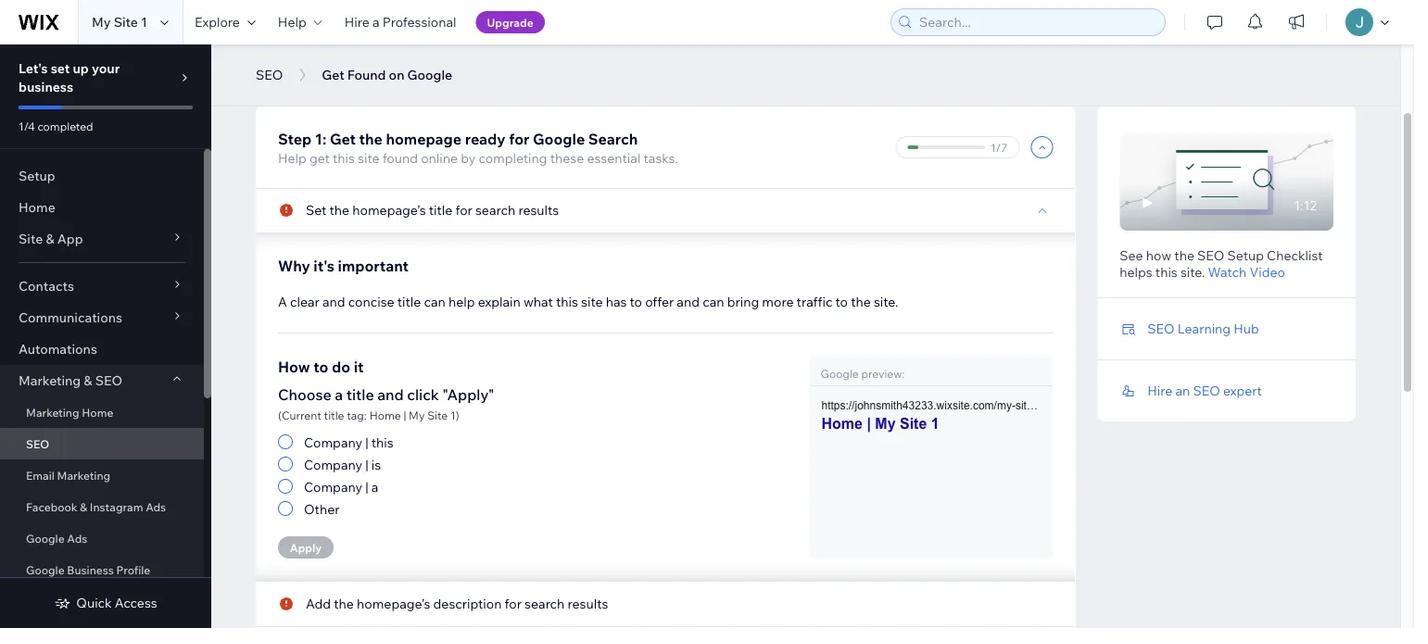 Task type: describe. For each thing, give the bounding box(es) containing it.
0 horizontal spatial and
[[323, 294, 346, 310]]

1/7
[[991, 140, 1008, 154]]

hire for hire an seo expert
[[1148, 383, 1173, 399]]

title inside set the homepage's title for search results dropdown button
[[429, 202, 453, 218]]

2 can from the left
[[703, 294, 725, 310]]

what
[[524, 294, 553, 310]]

checklist
[[1267, 248, 1324, 264]]

how
[[278, 358, 310, 376]]

option group containing company | this
[[278, 431, 695, 520]]

marketing for marketing & seo
[[19, 373, 81, 389]]

see
[[1120, 248, 1144, 264]]

seo up email
[[26, 437, 49, 451]]

title right concise
[[398, 294, 421, 310]]

google ads
[[26, 532, 87, 546]]

seo learning hub link
[[1148, 321, 1260, 337]]

seo inside popup button
[[95, 373, 122, 389]]

1 vertical spatial ads
[[67, 532, 87, 546]]

site inside step 1: get the homepage ready for google search help get this site found online by completing these essential tasks.
[[358, 150, 380, 166]]

https://johnsmith43233.wixsite.com/my-site-1 home | my site 1
[[822, 399, 1043, 432]]

brand
[[342, 62, 374, 76]]

1 can from the left
[[424, 294, 446, 310]]

let's set up your business
[[19, 60, 120, 95]]

seo right an
[[1194, 383, 1221, 399]]

seo button
[[247, 61, 292, 89]]

by
[[461, 150, 476, 166]]

access
[[115, 595, 157, 611]]

company | this
[[304, 435, 394, 451]]

google business profile
[[26, 563, 150, 577]]

homepage
[[386, 130, 462, 148]]

home down the marketing & seo popup button
[[82, 406, 113, 420]]

site & app
[[19, 231, 83, 247]]

site inside popup button
[[19, 231, 43, 247]]

"apply"
[[443, 386, 495, 404]]

it's
[[314, 257, 335, 275]]

0 vertical spatial business
[[278, 62, 326, 76]]

upgrade
[[487, 15, 534, 29]]

completed
[[37, 119, 93, 133]]

site-
[[1016, 399, 1037, 412]]

company | is
[[304, 457, 381, 473]]

business or brand name : company
[[278, 62, 463, 76]]

tasks.
[[644, 150, 679, 166]]

(current
[[278, 409, 322, 423]]

add
[[306, 596, 331, 612]]

hire for hire a professional
[[345, 14, 370, 30]]

hire a professional
[[345, 14, 457, 30]]

more
[[762, 294, 794, 310]]

2 horizontal spatial to
[[836, 294, 848, 310]]

hire an seo expert link
[[1148, 383, 1263, 399]]

seo inside 'button'
[[256, 67, 283, 83]]

google ads link
[[0, 523, 204, 554]]

automations link
[[0, 334, 204, 365]]

& for marketing
[[84, 373, 92, 389]]

add the homepage's description for search results button
[[306, 596, 608, 613]]

these
[[550, 150, 584, 166]]

it
[[354, 358, 364, 376]]

1/4 completed
[[19, 119, 93, 133]]

)
[[456, 409, 459, 423]]

marketing & seo
[[19, 373, 122, 389]]

do
[[332, 358, 351, 376]]

add the homepage's description for search results
[[306, 596, 608, 612]]

seo link
[[0, 428, 204, 460]]

google inside step 1: get the homepage ready for google search help get this site found online by completing these essential tasks.
[[533, 130, 585, 148]]

an
[[1176, 383, 1191, 399]]

email marketing link
[[0, 460, 204, 491]]

step 1: get the homepage ready for google search heading
[[278, 128, 679, 150]]

to inside the how to do it choose a title and click "apply" (current title tag: home | my site 1 )
[[314, 358, 329, 376]]

help inside the help button
[[278, 14, 307, 30]]

1:12 button
[[1120, 134, 1334, 231]]

home up site & app
[[19, 199, 55, 216]]

quick access
[[76, 595, 157, 611]]

my inside the how to do it choose a title and click "apply" (current title tag: home | my site 1 )
[[409, 409, 425, 423]]

up
[[73, 60, 89, 76]]

google business profile link
[[0, 554, 204, 586]]

learning
[[1178, 321, 1231, 337]]

search for title
[[476, 202, 516, 218]]

clear
[[290, 294, 320, 310]]

found
[[383, 150, 418, 166]]

click
[[407, 386, 439, 404]]

bring
[[727, 294, 760, 310]]

0 horizontal spatial my
[[92, 14, 111, 30]]

home inside 'https://johnsmith43233.wixsite.com/my-site-1 home | my site 1'
[[822, 415, 863, 432]]

on
[[389, 67, 405, 83]]

google preview:
[[821, 367, 905, 381]]

watch video link
[[1209, 264, 1286, 281]]

for inside step 1: get the homepage ready for google search help get this site found online by completing these essential tasks.
[[509, 130, 530, 148]]

my site 1
[[92, 14, 147, 30]]

marketing for marketing home
[[26, 406, 79, 420]]

business inside sidebar element
[[67, 563, 114, 577]]

quick access button
[[54, 595, 157, 612]]

| for this
[[365, 435, 369, 451]]

https://johnsmith43233.wixsite.com/my-
[[822, 399, 1016, 412]]

hub
[[1234, 321, 1260, 337]]

get inside button
[[322, 67, 345, 83]]

online
[[421, 150, 458, 166]]

essential
[[587, 150, 641, 166]]

title up tag:
[[346, 386, 374, 404]]

site & app button
[[0, 223, 204, 255]]

home link
[[0, 192, 204, 223]]

the inside dropdown button
[[330, 202, 350, 218]]

explore
[[195, 14, 240, 30]]

get found on google
[[322, 67, 453, 83]]

& for site
[[46, 231, 54, 247]]

for for description
[[505, 596, 522, 612]]

or
[[328, 62, 339, 76]]

facebook & instagram ads link
[[0, 491, 204, 523]]

and inside the how to do it choose a title and click "apply" (current title tag: home | my site 1 )
[[378, 386, 404, 404]]

step
[[278, 130, 312, 148]]

help button
[[267, 0, 334, 45]]

| inside 'https://johnsmith43233.wixsite.com/my-site-1 home | my site 1'
[[867, 415, 871, 432]]

contacts button
[[0, 271, 204, 302]]

| inside the how to do it choose a title and click "apply" (current title tag: home | my site 1 )
[[404, 409, 406, 423]]

1 horizontal spatial to
[[630, 294, 642, 310]]



Task type: locate. For each thing, give the bounding box(es) containing it.
can left help on the left of page
[[424, 294, 446, 310]]

1 horizontal spatial ads
[[146, 500, 166, 514]]

& for facebook
[[80, 500, 87, 514]]

site left found
[[358, 150, 380, 166]]

seo down the help button
[[256, 67, 283, 83]]

0 vertical spatial site
[[358, 150, 380, 166]]

0 horizontal spatial site.
[[874, 294, 899, 310]]

this inside see how the seo setup checklist helps this site.
[[1156, 264, 1178, 280]]

1 horizontal spatial site.
[[1181, 264, 1206, 280]]

1
[[141, 14, 147, 30], [1037, 399, 1043, 412], [451, 409, 456, 423], [932, 415, 940, 432]]

1 vertical spatial search
[[525, 596, 565, 612]]

1 horizontal spatial site
[[581, 294, 603, 310]]

your
[[92, 60, 120, 76]]

get inside step 1: get the homepage ready for google search help get this site found online by completing these essential tasks.
[[330, 130, 356, 148]]

help
[[278, 14, 307, 30], [278, 150, 307, 166]]

0 horizontal spatial search
[[476, 202, 516, 218]]

business left or
[[278, 62, 326, 76]]

search right description
[[525, 596, 565, 612]]

help down the step
[[278, 150, 307, 166]]

this inside step 1: get the homepage ready for google search help get this site found online by completing these essential tasks.
[[333, 150, 355, 166]]

the right add
[[334, 596, 354, 612]]

see how the seo setup checklist helps this site.
[[1120, 248, 1324, 280]]

site. inside see how the seo setup checklist helps this site.
[[1181, 264, 1206, 280]]

help inside step 1: get the homepage ready for google search help get this site found online by completing these essential tasks.
[[278, 150, 307, 166]]

watch
[[1209, 264, 1247, 280]]

marketing inside popup button
[[19, 373, 81, 389]]

why it's important
[[278, 257, 409, 275]]

homepage's down found
[[353, 202, 426, 218]]

2 horizontal spatial and
[[677, 294, 700, 310]]

and right clear on the left top
[[323, 294, 346, 310]]

ads up google business profile
[[67, 532, 87, 546]]

to left do
[[314, 358, 329, 376]]

contacts
[[19, 278, 74, 294]]

sidebar element
[[0, 45, 211, 629]]

marketing home link
[[0, 397, 204, 428]]

this down how
[[1156, 264, 1178, 280]]

business up quick at the left bottom
[[67, 563, 114, 577]]

google
[[408, 67, 453, 83], [533, 130, 585, 148], [821, 367, 859, 381], [26, 532, 65, 546], [26, 563, 65, 577]]

1 vertical spatial site.
[[874, 294, 899, 310]]

help up seo 'button'
[[278, 14, 307, 30]]

0 horizontal spatial to
[[314, 358, 329, 376]]

preview:
[[862, 367, 905, 381]]

search inside dropdown button
[[476, 202, 516, 218]]

0 vertical spatial site.
[[1181, 264, 1206, 280]]

seo up watch
[[1198, 248, 1225, 264]]

choose
[[278, 386, 332, 404]]

results inside dropdown button
[[568, 596, 608, 612]]

1 inside the how to do it choose a title and click "apply" (current title tag: home | my site 1 )
[[451, 409, 456, 423]]

setup up watch video
[[1228, 248, 1265, 264]]

how to do it choose a title and click "apply" (current title tag: home | my site 1 )
[[278, 358, 495, 423]]

the right set
[[330, 202, 350, 218]]

for up completing
[[509, 130, 530, 148]]

a inside the how to do it choose a title and click "apply" (current title tag: home | my site 1 )
[[335, 386, 343, 404]]

setup down 1/4
[[19, 168, 55, 184]]

helps
[[1120, 264, 1153, 280]]

site up "your"
[[114, 14, 138, 30]]

a
[[373, 14, 380, 30], [335, 386, 343, 404], [372, 479, 379, 496]]

business
[[19, 79, 73, 95]]

setup inside sidebar element
[[19, 168, 55, 184]]

results for set the homepage's title for search results
[[519, 202, 559, 218]]

0 vertical spatial get
[[322, 67, 345, 83]]

marketing down automations
[[19, 373, 81, 389]]

results inside dropdown button
[[519, 202, 559, 218]]

expert
[[1224, 383, 1263, 399]]

| for a
[[365, 479, 369, 496]]

1 horizontal spatial can
[[703, 294, 725, 310]]

site down https://johnsmith43233.wixsite.com/my-
[[900, 415, 927, 432]]

homepage's inside dropdown button
[[353, 202, 426, 218]]

to
[[630, 294, 642, 310], [836, 294, 848, 310], [314, 358, 329, 376]]

this right what
[[556, 294, 578, 310]]

setup
[[19, 168, 55, 184], [1228, 248, 1265, 264]]

seo inside see how the seo setup checklist helps this site.
[[1198, 248, 1225, 264]]

1 horizontal spatial hire
[[1148, 383, 1173, 399]]

0 horizontal spatial setup
[[19, 168, 55, 184]]

google up the these
[[533, 130, 585, 148]]

this up is
[[372, 435, 394, 451]]

for inside dropdown button
[[456, 202, 473, 218]]

my up "your"
[[92, 14, 111, 30]]

this inside 'option group'
[[372, 435, 394, 451]]

1 vertical spatial marketing
[[26, 406, 79, 420]]

the inside see how the seo setup checklist helps this site.
[[1175, 248, 1195, 264]]

a inside 'option group'
[[372, 479, 379, 496]]

1 vertical spatial &
[[84, 373, 92, 389]]

home down google preview:
[[822, 415, 863, 432]]

search
[[589, 130, 638, 148]]

for inside dropdown button
[[505, 596, 522, 612]]

homepage's
[[353, 202, 426, 218], [357, 596, 431, 612]]

2 horizontal spatial my
[[876, 415, 896, 432]]

setup inside see how the seo setup checklist helps this site.
[[1228, 248, 1265, 264]]

1 vertical spatial help
[[278, 150, 307, 166]]

0 vertical spatial homepage's
[[353, 202, 426, 218]]

& down automations link at the bottom left of page
[[84, 373, 92, 389]]

instagram
[[90, 500, 143, 514]]

get found on google button
[[313, 61, 462, 89]]

1 horizontal spatial search
[[525, 596, 565, 612]]

1 vertical spatial results
[[568, 596, 608, 612]]

results
[[519, 202, 559, 218], [568, 596, 608, 612]]

set
[[306, 202, 327, 218]]

1/4
[[19, 119, 35, 133]]

0 horizontal spatial site
[[358, 150, 380, 166]]

company for company | is
[[304, 457, 363, 473]]

results for add the homepage's description for search results
[[568, 596, 608, 612]]

| down tag:
[[365, 435, 369, 451]]

1 horizontal spatial and
[[378, 386, 404, 404]]

a clear and concise title can help explain what this site has to offer and can bring more traffic to the site.
[[278, 294, 899, 310]]

1 vertical spatial get
[[330, 130, 356, 148]]

name
[[376, 62, 408, 76]]

my down click
[[409, 409, 425, 423]]

site. left watch
[[1181, 264, 1206, 280]]

1 vertical spatial business
[[67, 563, 114, 577]]

setup link
[[0, 160, 204, 192]]

seo down automations link at the bottom left of page
[[95, 373, 122, 389]]

0 vertical spatial &
[[46, 231, 54, 247]]

get
[[322, 67, 345, 83], [330, 130, 356, 148]]

facebook
[[26, 500, 77, 514]]

2 vertical spatial marketing
[[57, 469, 110, 483]]

marketing inside email marketing link
[[57, 469, 110, 483]]

and right offer
[[677, 294, 700, 310]]

| left is
[[365, 457, 369, 473]]

the right traffic
[[851, 294, 871, 310]]

2 vertical spatial a
[[372, 479, 379, 496]]

important
[[338, 257, 409, 275]]

:
[[408, 62, 410, 76]]

| right tag:
[[404, 409, 406, 423]]

0 vertical spatial search
[[476, 202, 516, 218]]

0 horizontal spatial ads
[[67, 532, 87, 546]]

| for is
[[365, 457, 369, 473]]

let's
[[19, 60, 48, 76]]

company | a
[[304, 479, 379, 496]]

the inside step 1: get the homepage ready for google search help get this site found online by completing these essential tasks.
[[359, 130, 383, 148]]

company up company | is
[[304, 435, 363, 451]]

site left )
[[428, 409, 448, 423]]

1 vertical spatial homepage's
[[357, 596, 431, 612]]

get
[[310, 150, 330, 166]]

&
[[46, 231, 54, 247], [84, 373, 92, 389], [80, 500, 87, 514]]

1 vertical spatial site
[[581, 294, 603, 310]]

the
[[359, 130, 383, 148], [330, 202, 350, 218], [1175, 248, 1195, 264], [851, 294, 871, 310], [334, 596, 354, 612]]

this right get in the left of the page
[[333, 150, 355, 166]]

communications button
[[0, 302, 204, 334]]

0 vertical spatial a
[[373, 14, 380, 30]]

site.
[[1181, 264, 1206, 280], [874, 294, 899, 310]]

for for title
[[456, 202, 473, 218]]

option group
[[278, 431, 695, 520]]

professional
[[383, 14, 457, 30]]

is
[[372, 457, 381, 473]]

description
[[433, 596, 502, 612]]

completing
[[479, 150, 548, 166]]

can left bring
[[703, 294, 725, 310]]

& right the facebook
[[80, 500, 87, 514]]

|
[[404, 409, 406, 423], [867, 415, 871, 432], [365, 435, 369, 451], [365, 457, 369, 473], [365, 479, 369, 496]]

1:12
[[1295, 197, 1317, 214]]

google for google ads
[[26, 532, 65, 546]]

google down google ads
[[26, 563, 65, 577]]

why
[[278, 257, 310, 275]]

home inside the how to do it choose a title and click "apply" (current title tag: home | my site 1 )
[[370, 409, 401, 423]]

set the homepage's title for search results
[[306, 202, 559, 218]]

to right has
[[630, 294, 642, 310]]

homepage's for title
[[353, 202, 426, 218]]

homepage's left description
[[357, 596, 431, 612]]

get left found
[[322, 67, 345, 83]]

site inside the how to do it choose a title and click "apply" (current title tag: home | my site 1 )
[[428, 409, 448, 423]]

site
[[358, 150, 380, 166], [581, 294, 603, 310]]

the inside dropdown button
[[334, 596, 354, 612]]

0 vertical spatial for
[[509, 130, 530, 148]]

get right 1: in the top of the page
[[330, 130, 356, 148]]

title down online
[[429, 202, 453, 218]]

a down do
[[335, 386, 343, 404]]

1:
[[315, 130, 327, 148]]

other
[[304, 502, 340, 518]]

to right traffic
[[836, 294, 848, 310]]

1 vertical spatial a
[[335, 386, 343, 404]]

google left preview: on the right of the page
[[821, 367, 859, 381]]

video
[[1250, 264, 1286, 280]]

for down by
[[456, 202, 473, 218]]

site left has
[[581, 294, 603, 310]]

homepage's inside dropdown button
[[357, 596, 431, 612]]

google down the facebook
[[26, 532, 65, 546]]

1 horizontal spatial results
[[568, 596, 608, 612]]

0 horizontal spatial hire
[[345, 14, 370, 30]]

2 vertical spatial for
[[505, 596, 522, 612]]

1 vertical spatial for
[[456, 202, 473, 218]]

company right :
[[413, 62, 463, 76]]

company for company | this
[[304, 435, 363, 451]]

how
[[1147, 248, 1172, 264]]

company down company | is
[[304, 479, 363, 496]]

1 vertical spatial hire
[[1148, 383, 1173, 399]]

hire up brand
[[345, 14, 370, 30]]

help
[[449, 294, 475, 310]]

the up found
[[359, 130, 383, 148]]

profile
[[116, 563, 150, 577]]

| down company | is
[[365, 479, 369, 496]]

seo left learning
[[1148, 321, 1175, 337]]

offer
[[645, 294, 674, 310]]

facebook & instagram ads
[[26, 500, 166, 514]]

homepage's for description
[[357, 596, 431, 612]]

set
[[51, 60, 70, 76]]

has
[[606, 294, 627, 310]]

and left click
[[378, 386, 404, 404]]

tag:
[[347, 409, 367, 423]]

google right on
[[408, 67, 453, 83]]

0 horizontal spatial results
[[519, 202, 559, 218]]

a inside hire a professional link
[[373, 14, 380, 30]]

google inside google business profile link
[[26, 563, 65, 577]]

a left professional
[[373, 14, 380, 30]]

site left app
[[19, 231, 43, 247]]

can
[[424, 294, 446, 310], [703, 294, 725, 310]]

marketing up facebook & instagram ads
[[57, 469, 110, 483]]

| down google preview:
[[867, 415, 871, 432]]

company for company | a
[[304, 479, 363, 496]]

& left app
[[46, 231, 54, 247]]

company up company | a
[[304, 457, 363, 473]]

Search... field
[[914, 9, 1160, 35]]

0 vertical spatial hire
[[345, 14, 370, 30]]

2 vertical spatial &
[[80, 500, 87, 514]]

google for google preview:
[[821, 367, 859, 381]]

0 vertical spatial help
[[278, 14, 307, 30]]

my down https://johnsmith43233.wixsite.com/my-
[[876, 415, 896, 432]]

watch video
[[1209, 264, 1286, 280]]

1 horizontal spatial setup
[[1228, 248, 1265, 264]]

this
[[333, 150, 355, 166], [1156, 264, 1178, 280], [556, 294, 578, 310], [372, 435, 394, 451]]

for
[[509, 130, 530, 148], [456, 202, 473, 218], [505, 596, 522, 612]]

search for description
[[525, 596, 565, 612]]

google inside google ads link
[[26, 532, 65, 546]]

my inside 'https://johnsmith43233.wixsite.com/my-site-1 home | my site 1'
[[876, 415, 896, 432]]

0 horizontal spatial business
[[67, 563, 114, 577]]

0 horizontal spatial can
[[424, 294, 446, 310]]

the right how
[[1175, 248, 1195, 264]]

for right description
[[505, 596, 522, 612]]

email
[[26, 469, 55, 483]]

upgrade button
[[476, 11, 545, 33]]

app
[[57, 231, 83, 247]]

email marketing
[[26, 469, 110, 483]]

a down is
[[372, 479, 379, 496]]

hire left an
[[1148, 383, 1173, 399]]

site. right traffic
[[874, 294, 899, 310]]

google for google business profile
[[26, 563, 65, 577]]

ads right instagram
[[146, 500, 166, 514]]

search
[[476, 202, 516, 218], [525, 596, 565, 612]]

search down completing
[[476, 202, 516, 218]]

title left tag:
[[324, 409, 344, 423]]

search inside dropdown button
[[525, 596, 565, 612]]

home right tag:
[[370, 409, 401, 423]]

google inside get found on google button
[[408, 67, 453, 83]]

1 horizontal spatial my
[[409, 409, 425, 423]]

1 horizontal spatial business
[[278, 62, 326, 76]]

home
[[19, 199, 55, 216], [82, 406, 113, 420], [370, 409, 401, 423], [822, 415, 863, 432]]

0 vertical spatial ads
[[146, 500, 166, 514]]

0 vertical spatial setup
[[19, 168, 55, 184]]

ads
[[146, 500, 166, 514], [67, 532, 87, 546]]

0 vertical spatial marketing
[[19, 373, 81, 389]]

ready
[[465, 130, 506, 148]]

0 vertical spatial results
[[519, 202, 559, 218]]

marketing down marketing & seo
[[26, 406, 79, 420]]

1 vertical spatial setup
[[1228, 248, 1265, 264]]

site inside 'https://johnsmith43233.wixsite.com/my-site-1 home | my site 1'
[[900, 415, 927, 432]]



Task type: vqa. For each thing, say whether or not it's contained in the screenshot.
the show
no



